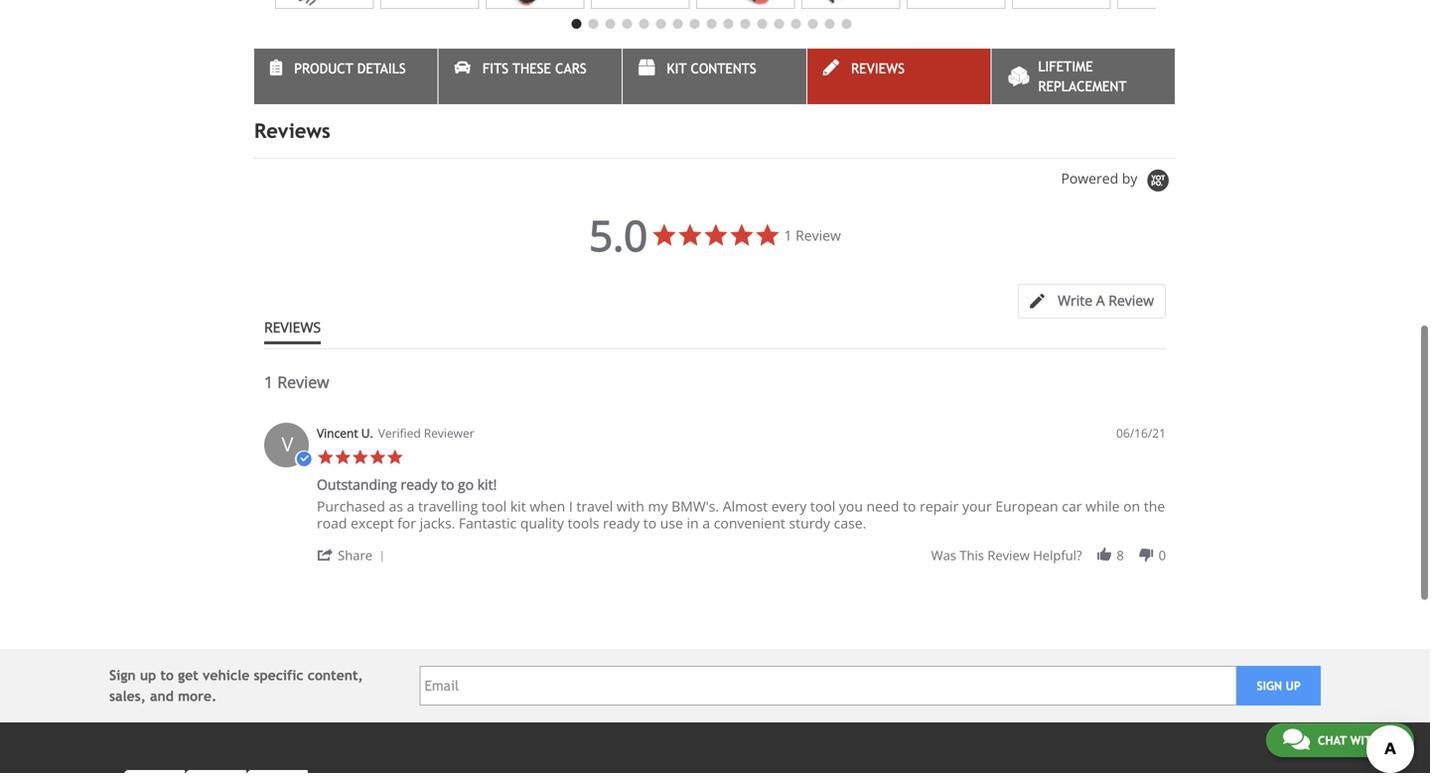 Task type: vqa. For each thing, say whether or not it's contained in the screenshot.
MERCEDES
no



Task type: locate. For each thing, give the bounding box(es) containing it.
up for sign up
[[1286, 679, 1301, 693]]

star image right circle checkmark icon
[[317, 449, 334, 466]]

star image down u.
[[369, 449, 386, 466]]

go
[[458, 475, 474, 494]]

star image down u.
[[352, 449, 369, 466]]

almost
[[723, 497, 768, 516]]

1 horizontal spatial reviews
[[851, 61, 905, 77]]

with inside outstanding ready to go kit! purchased as a travelling tool kit when i travel with my bmw's. almost every tool you need to repair your european car while on the road except for jacks. fantastic quality tools ready to use in a convenient sturdy case.
[[617, 497, 644, 516]]

0
[[1159, 547, 1166, 565]]

1 tool from the left
[[481, 497, 507, 516]]

0 horizontal spatial with
[[617, 497, 644, 516]]

0 horizontal spatial ready
[[401, 475, 437, 494]]

a right the in at the bottom left of page
[[702, 514, 710, 533]]

1 star image from the left
[[334, 449, 352, 466]]

verified reviewer heading
[[378, 425, 474, 442]]

06/16/21
[[1116, 425, 1166, 441]]

up up comments icon
[[1286, 679, 1301, 693]]

sign up to get vehicle specific content, sales, and more.
[[109, 668, 363, 705]]

to right the need
[[903, 497, 916, 516]]

1
[[784, 226, 792, 245], [264, 371, 273, 393]]

2 vertical spatial review
[[277, 371, 329, 393]]

to left get
[[160, 668, 174, 684]]

i
[[569, 497, 573, 516]]

tool left the 'you'
[[810, 497, 835, 516]]

this
[[960, 547, 984, 565]]

1 horizontal spatial tool
[[810, 497, 835, 516]]

product details link
[[254, 49, 438, 104]]

chat with us
[[1318, 734, 1397, 748]]

1 vertical spatial reviews
[[254, 119, 330, 143]]

quality
[[520, 514, 564, 533]]

vincent
[[317, 425, 358, 441]]

1 horizontal spatial sign
[[1257, 679, 1282, 693]]

0 vertical spatial 1
[[784, 226, 792, 245]]

with left my
[[617, 497, 644, 516]]

1 vertical spatial review
[[1109, 291, 1154, 310]]

u.
[[361, 425, 373, 441]]

es#2996482 - 014121sch01akt2 - schwaben 203 piece zippered tool bag kit  - get this ready to go extensive tool set complete with tool bag. - schwaben - audi bmw volkswagen mercedes benz mini porsche image
[[275, 0, 374, 9], [380, 0, 479, 9], [486, 0, 584, 9], [591, 0, 690, 9], [696, 0, 795, 9], [801, 0, 900, 9], [907, 0, 1005, 9], [1012, 0, 1111, 9], [1117, 0, 1216, 9]]

ready right tools
[[603, 514, 640, 533]]

1 horizontal spatial with
[[1350, 734, 1380, 748]]

sign
[[109, 668, 136, 684], [1257, 679, 1282, 693]]

sign up sales,
[[109, 668, 136, 684]]

group
[[931, 547, 1166, 565]]

write
[[1058, 291, 1093, 310]]

1 horizontal spatial star image
[[369, 449, 386, 466]]

share
[[338, 547, 373, 565]]

1 vertical spatial 1
[[264, 371, 273, 393]]

share image
[[317, 547, 334, 564]]

powered
[[1061, 169, 1118, 188]]

1 vertical spatial ready
[[603, 514, 640, 533]]

1 es#2996482 - 014121sch01akt2 - schwaben 203 piece zippered tool bag kit  - get this ready to go extensive tool set complete with tool bag. - schwaben - audi bmw volkswagen mercedes benz mini porsche image from the left
[[275, 0, 374, 9]]

write a review
[[1058, 291, 1154, 310]]

7 es#2996482 - 014121sch01akt2 - schwaben 203 piece zippered tool bag kit  - get this ready to go extensive tool set complete with tool bag. - schwaben - audi bmw volkswagen mercedes benz mini porsche image from the left
[[907, 0, 1005, 9]]

review
[[796, 226, 841, 245], [1109, 291, 1154, 310], [277, 371, 329, 393]]

these
[[512, 61, 551, 77]]

use
[[660, 514, 683, 533]]

up
[[140, 668, 156, 684], [1286, 679, 1301, 693]]

fits
[[482, 61, 508, 77]]

1 horizontal spatial up
[[1286, 679, 1301, 693]]

get
[[178, 668, 198, 684]]

lifetime replacement
[[1038, 59, 1127, 94]]

product
[[294, 61, 353, 77]]

tool down kit! at the left bottom of the page
[[481, 497, 507, 516]]

up inside sign up button
[[1286, 679, 1301, 693]]

0 horizontal spatial up
[[140, 668, 156, 684]]

review date 06/16/21 element
[[1116, 425, 1166, 442]]

a
[[407, 497, 415, 516], [702, 514, 710, 533]]

sign up chat with us link
[[1257, 679, 1282, 693]]

1 horizontal spatial a
[[702, 514, 710, 533]]

cars
[[555, 61, 587, 77]]

1 vertical spatial with
[[1350, 734, 1380, 748]]

ready up as
[[401, 475, 437, 494]]

tool
[[481, 497, 507, 516], [810, 497, 835, 516]]

reviews
[[851, 61, 905, 77], [254, 119, 330, 143]]

star image down the vincent u. verified reviewer at the bottom left of page
[[386, 449, 404, 466]]

reviewer
[[424, 425, 474, 441]]

sign inside sign up to get vehicle specific content, sales, and more.
[[109, 668, 136, 684]]

details
[[357, 61, 406, 77]]

a
[[1096, 291, 1105, 310]]

sign inside button
[[1257, 679, 1282, 693]]

star image
[[334, 449, 352, 466], [369, 449, 386, 466]]

0 horizontal spatial star image
[[334, 449, 352, 466]]

with inside chat with us link
[[1350, 734, 1380, 748]]

ready
[[401, 475, 437, 494], [603, 514, 640, 533]]

9 es#2996482 - 014121sch01akt2 - schwaben 203 piece zippered tool bag kit  - get this ready to go extensive tool set complete with tool bag. - schwaben - audi bmw volkswagen mercedes benz mini porsche image from the left
[[1117, 0, 1216, 9]]

a right as
[[407, 497, 415, 516]]

outstanding ready to go kit! heading
[[317, 475, 497, 498]]

5.0 star rating element
[[589, 207, 648, 264]]

to
[[441, 475, 454, 494], [903, 497, 916, 516], [643, 514, 657, 533], [160, 668, 174, 684]]

2 horizontal spatial review
[[1109, 291, 1154, 310]]

sign up
[[1257, 679, 1301, 693]]

up inside sign up to get vehicle specific content, sales, and more.
[[140, 668, 156, 684]]

fantastic
[[459, 514, 517, 533]]

up up and
[[140, 668, 156, 684]]

while
[[1086, 497, 1120, 516]]

vote down review by vincent u. on 16 jun 2021 image
[[1138, 547, 1155, 564]]

0 horizontal spatial star image
[[317, 449, 334, 466]]

and
[[150, 689, 174, 705]]

star image
[[317, 449, 334, 466], [352, 449, 369, 466], [386, 449, 404, 466]]

1 review
[[784, 226, 841, 245], [264, 371, 329, 393]]

2 horizontal spatial star image
[[386, 449, 404, 466]]

jacks.
[[420, 514, 455, 533]]

0 vertical spatial 1 review
[[784, 226, 841, 245]]

0 horizontal spatial tool
[[481, 497, 507, 516]]

by
[[1122, 169, 1137, 188]]

star image down vincent
[[334, 449, 352, 466]]

0 horizontal spatial 1 review
[[264, 371, 329, 393]]

with left "us"
[[1350, 734, 1380, 748]]

4 es#2996482 - 014121sch01akt2 - schwaben 203 piece zippered tool bag kit  - get this ready to go extensive tool set complete with tool bag. - schwaben - audi bmw volkswagen mercedes benz mini porsche image from the left
[[591, 0, 690, 9]]

sign for sign up to get vehicle specific content, sales, and more.
[[109, 668, 136, 684]]

fits these cars
[[482, 61, 587, 77]]

0 vertical spatial reviews
[[851, 61, 905, 77]]

0 vertical spatial ready
[[401, 475, 437, 494]]

review
[[988, 547, 1030, 565]]

0 vertical spatial with
[[617, 497, 644, 516]]

0 horizontal spatial sign
[[109, 668, 136, 684]]

in
[[687, 514, 699, 533]]

0 vertical spatial review
[[796, 226, 841, 245]]

1 horizontal spatial 1
[[784, 226, 792, 245]]

your
[[962, 497, 992, 516]]

1 horizontal spatial star image
[[352, 449, 369, 466]]

vehicle
[[203, 668, 250, 684]]

more.
[[178, 689, 217, 705]]

case.
[[834, 514, 866, 533]]

ecs tuning image
[[109, 771, 308, 774]]

travelling
[[418, 497, 478, 516]]

5 es#2996482 - 014121sch01akt2 - schwaben 203 piece zippered tool bag kit  - get this ready to go extensive tool set complete with tool bag. - schwaben - audi bmw volkswagen mercedes benz mini porsche image from the left
[[696, 0, 795, 9]]

powered by
[[1061, 169, 1141, 188]]

reviews inside reviews link
[[851, 61, 905, 77]]



Task type: describe. For each thing, give the bounding box(es) containing it.
fits these cars link
[[439, 49, 622, 104]]

0 horizontal spatial reviews
[[254, 119, 330, 143]]

6 es#2996482 - 014121sch01akt2 - schwaben 203 piece zippered tool bag kit  - get this ready to go extensive tool set complete with tool bag. - schwaben - audi bmw volkswagen mercedes benz mini porsche image from the left
[[801, 0, 900, 9]]

up for sign up to get vehicle specific content, sales, and more.
[[140, 668, 156, 684]]

write a review button
[[1018, 284, 1166, 319]]

3 es#2996482 - 014121sch01akt2 - schwaben 203 piece zippered tool bag kit  - get this ready to go extensive tool set complete with tool bag. - schwaben - audi bmw volkswagen mercedes benz mini porsche image from the left
[[486, 0, 584, 9]]

5.0
[[589, 207, 648, 264]]

group containing was this review helpful?
[[931, 547, 1166, 565]]

except
[[351, 514, 394, 533]]

purchased
[[317, 497, 385, 516]]

european
[[995, 497, 1058, 516]]

1 horizontal spatial 1 review
[[784, 226, 841, 245]]

replacement
[[1038, 78, 1127, 94]]

lifetime replacement link
[[992, 49, 1175, 104]]

reviews
[[264, 318, 321, 337]]

on
[[1123, 497, 1140, 516]]

to inside sign up to get vehicle specific content, sales, and more.
[[160, 668, 174, 684]]

0 horizontal spatial 1
[[264, 371, 273, 393]]

Email email field
[[420, 666, 1237, 706]]

2 es#2996482 - 014121sch01akt2 - schwaben 203 piece zippered tool bag kit  - get this ready to go extensive tool set complete with tool bag. - schwaben - audi bmw volkswagen mercedes benz mini porsche image from the left
[[380, 0, 479, 9]]

every
[[771, 497, 807, 516]]

0 horizontal spatial a
[[407, 497, 415, 516]]

0 horizontal spatial review
[[277, 371, 329, 393]]

road
[[317, 514, 347, 533]]

2 star image from the left
[[369, 449, 386, 466]]

was
[[931, 547, 956, 565]]

repair
[[920, 497, 959, 516]]

vincent u. verified reviewer
[[317, 425, 474, 441]]

was this review helpful?
[[931, 547, 1082, 565]]

review inside dropdown button
[[1109, 291, 1154, 310]]

sturdy
[[789, 514, 830, 533]]

to left the go
[[441, 475, 454, 494]]

product details
[[294, 61, 406, 77]]

chat with us link
[[1266, 724, 1414, 758]]

lifetime
[[1038, 59, 1093, 75]]

3 star image from the left
[[386, 449, 404, 466]]

share button
[[317, 546, 392, 565]]

kit
[[510, 497, 526, 516]]

sales,
[[109, 689, 146, 705]]

kit
[[667, 61, 687, 77]]

8 es#2996482 - 014121sch01akt2 - schwaben 203 piece zippered tool bag kit  - get this ready to go extensive tool set complete with tool bag. - schwaben - audi bmw volkswagen mercedes benz mini porsche image from the left
[[1012, 0, 1111, 9]]

2 tool from the left
[[810, 497, 835, 516]]

1 horizontal spatial ready
[[603, 514, 640, 533]]

comments image
[[1283, 728, 1310, 752]]

to left use
[[643, 514, 657, 533]]

travel
[[576, 497, 613, 516]]

write no frame image
[[1030, 294, 1055, 309]]

as
[[389, 497, 403, 516]]

sign for sign up
[[1257, 679, 1282, 693]]

vote up review by vincent u. on 16 jun 2021 image
[[1096, 547, 1113, 564]]

1 horizontal spatial review
[[796, 226, 841, 245]]

powered by link
[[1061, 169, 1176, 194]]

8
[[1117, 547, 1124, 565]]

for
[[397, 514, 416, 533]]

need
[[867, 497, 899, 516]]

kit contents link
[[623, 49, 806, 104]]

you
[[839, 497, 863, 516]]

outstanding ready to go kit! purchased as a travelling tool kit when i travel with my bmw's. almost every tool you need to repair your european car while on the road except for jacks. fantastic quality tools ready to use in a convenient sturdy case.
[[317, 475, 1165, 533]]

bmw's.
[[671, 497, 719, 516]]

helpful?
[[1033, 547, 1082, 565]]

when
[[530, 497, 565, 516]]

kit contents
[[667, 61, 756, 77]]

car
[[1062, 497, 1082, 516]]

the
[[1144, 497, 1165, 516]]

2 star image from the left
[[352, 449, 369, 466]]

circle checkmark image
[[295, 451, 312, 468]]

kit!
[[477, 475, 497, 494]]

tools
[[568, 514, 599, 533]]

reviews link
[[807, 49, 991, 104]]

sign up button
[[1237, 666, 1321, 706]]

convenient
[[714, 514, 785, 533]]

outstanding
[[317, 475, 397, 494]]

1 star image from the left
[[317, 449, 334, 466]]

v
[[282, 431, 293, 458]]

specific
[[254, 668, 303, 684]]

us
[[1383, 734, 1397, 748]]

content,
[[308, 668, 363, 684]]

contents
[[691, 61, 756, 77]]

chat
[[1318, 734, 1347, 748]]

seperator image
[[376, 551, 388, 563]]

my
[[648, 497, 668, 516]]

verified
[[378, 425, 421, 441]]

1 vertical spatial 1 review
[[264, 371, 329, 393]]



